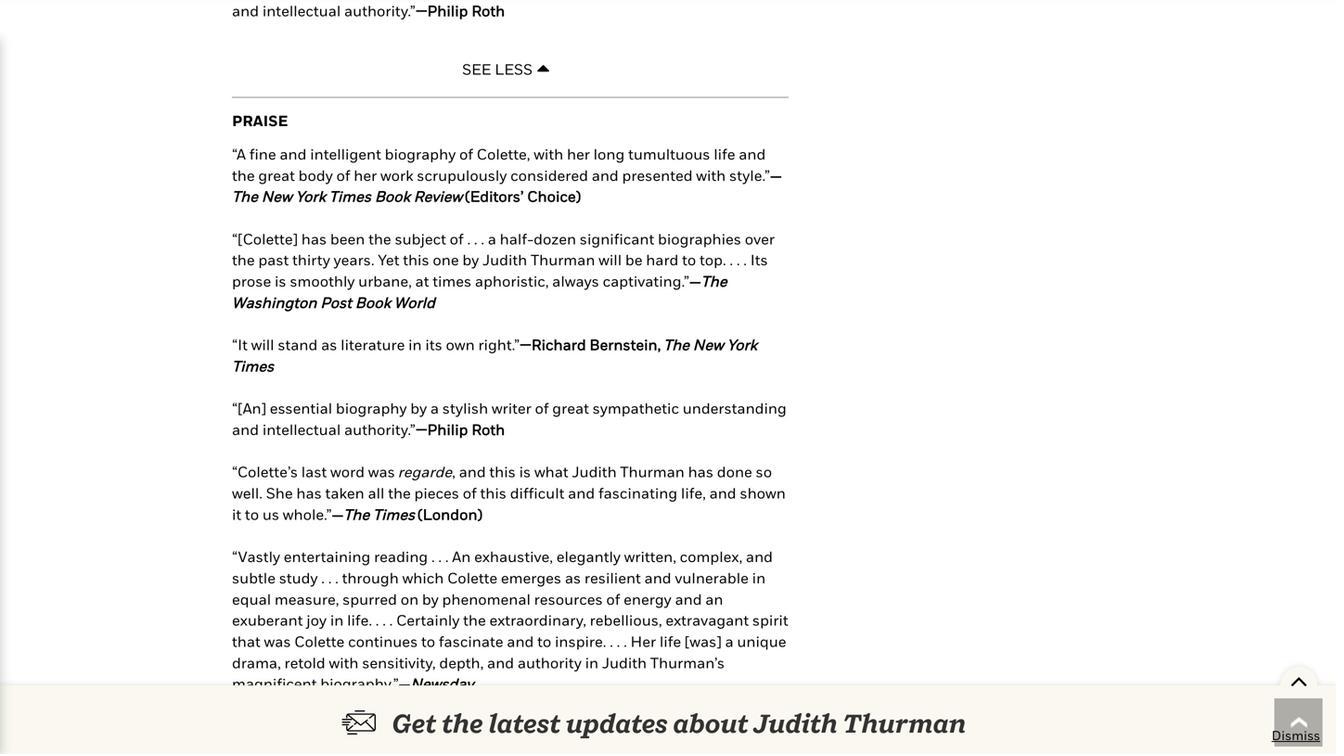 Task type: locate. For each thing, give the bounding box(es) containing it.
aphoristic,
[[475, 272, 549, 290]]

1 vertical spatial has
[[688, 463, 714, 481]]

past
[[258, 251, 289, 269]]

expand/collapse sign up banner image
[[1291, 667, 1309, 695]]

the down "a at the left top of page
[[232, 188, 258, 205]]

judith down the wondered
[[558, 739, 603, 755]]

this
[[403, 251, 429, 269], [490, 463, 516, 481], [480, 485, 507, 502]]

—
[[771, 166, 782, 184], [690, 272, 701, 290], [332, 506, 344, 523], [399, 676, 411, 693]]

the new york times
[[232, 336, 758, 375]]

intelligent
[[310, 145, 381, 163]]

elegantly
[[557, 548, 621, 566]]

washington
[[232, 294, 317, 311]]

0 vertical spatial was
[[368, 463, 395, 481]]

1 horizontal spatial a
[[488, 230, 497, 248]]

0 vertical spatial thurman
[[531, 251, 595, 269]]

0 vertical spatial biography
[[385, 145, 456, 163]]

1 horizontal spatial will
[[599, 251, 622, 269]]

fine
[[249, 145, 276, 163]]

1 vertical spatial was
[[264, 633, 291, 651]]

that
[[232, 633, 261, 651]]

and up style."
[[739, 145, 766, 163]]

0 horizontal spatial with
[[329, 654, 359, 672]]

1 horizontal spatial her
[[567, 145, 590, 163]]

0 horizontal spatial life
[[660, 633, 681, 651]]

judith inside , and this is what judith thurman has done so well. she has taken all the pieces of this difficult and fascinating life, and shown it to us whole."
[[572, 463, 617, 481]]

with up considered
[[534, 145, 564, 163]]

right."
[[478, 336, 520, 354]]

writer
[[492, 400, 532, 417]]

— for — newsday
[[399, 676, 411, 693]]

long
[[594, 145, 625, 163]]

subtle
[[232, 569, 276, 587]]

ever
[[516, 718, 545, 736]]

to down biographies
[[682, 251, 696, 269]]

great inside "a fine and intelligent biography of colette, with her long tumultuous life and the great body of her work scrupulously considered and presented with style." — the new york times book review (editors' choice)
[[258, 166, 295, 184]]

is
[[275, 272, 286, 290], [519, 463, 531, 481]]

1 vertical spatial —philip
[[416, 421, 468, 439]]

of down ever
[[541, 739, 555, 755]]

0 vertical spatial times
[[329, 188, 371, 205]]

emerges
[[501, 569, 562, 587]]

0 vertical spatial —philip roth
[[416, 2, 505, 19]]

0 horizontal spatial as
[[321, 336, 337, 354]]

— down taken
[[332, 506, 344, 523]]

1 horizontal spatial be
[[626, 251, 643, 269]]

2 vertical spatial times
[[373, 506, 415, 523]]

be up captivating."
[[626, 251, 643, 269]]

to inside "[colette] has been the subject of . . . a half-dozen significant biographies over the past thirty years. yet this one by judith thurman will be hard to top. . . . its prose is smoothly urbane, at times aphoristic, always captivating."
[[682, 251, 696, 269]]

1 vertical spatial a
[[431, 400, 439, 417]]

new up understanding
[[693, 336, 724, 354]]

this left difficult
[[480, 485, 507, 502]]

0 horizontal spatial a
[[431, 400, 439, 417]]

1 horizontal spatial with
[[534, 145, 564, 163]]

biography up review
[[385, 145, 456, 163]]

be down near-
[[275, 739, 292, 755]]

biography up authority."
[[336, 400, 407, 417]]

her left long
[[567, 145, 590, 163]]

1 vertical spatial times
[[232, 357, 274, 375]]

1 vertical spatial new
[[693, 336, 724, 354]]

0 horizontal spatial is
[[275, 272, 286, 290]]

"[an]
[[232, 400, 266, 417]]

0 vertical spatial has
[[301, 230, 327, 248]]

new inside "a fine and intelligent biography of colette, with her long tumultuous life and the great body of her work scrupulously considered and presented with style." — the new york times book review (editors' choice)
[[262, 188, 292, 205]]

see less button
[[453, 50, 568, 78]]

joy
[[307, 612, 327, 630]]

2 vertical spatial by
[[422, 591, 439, 608]]

0 vertical spatial with
[[534, 145, 564, 163]]

has up whole."
[[296, 485, 322, 502]]

1 vertical spatial york
[[727, 336, 758, 354]]

be inside '"[a] near-perfect biography . . . if anyone ever wondered whether nonfiction could be art, then they should read the work of judith thurman."'
[[275, 739, 292, 755]]

0 vertical spatial a
[[488, 230, 497, 248]]

0 vertical spatial will
[[599, 251, 622, 269]]

to
[[682, 251, 696, 269], [245, 506, 259, 523], [421, 633, 436, 651], [538, 633, 552, 651]]

newsday
[[411, 676, 474, 693]]

certainly
[[396, 612, 460, 630]]

judith right 'nonfiction'
[[754, 708, 838, 739]]

through
[[342, 569, 399, 587]]

0 horizontal spatial work
[[381, 166, 414, 184]]

0 horizontal spatial thurman
[[531, 251, 595, 269]]

— up over
[[771, 166, 782, 184]]

colette down an
[[448, 569, 498, 587]]

and left an
[[675, 591, 702, 608]]

2 vertical spatial has
[[296, 485, 322, 502]]

the up fascinate
[[463, 612, 486, 630]]

as
[[321, 336, 337, 354], [565, 569, 581, 587]]

2 vertical spatial a
[[725, 633, 734, 651]]

the down top.
[[701, 272, 727, 290]]

the washington post book world
[[232, 272, 727, 311]]

0 horizontal spatial new
[[262, 188, 292, 205]]

continues
[[348, 633, 418, 651]]

life inside "vastly entertaining reading . . . an exhaustive, elegantly written, complex, and subtle study . . . through which colette emerges as resilient and vulnerable in equal measure, spurred on by phenomenal resources of energy and an exuberant joy in life. . . . certainly the extraordinary, rebellious, extravagant spirit that was colette continues to fascinate and to inspire. . . . her life [was] a unique drama, retold with sensitivity, depth, and authority in judith thurman's magnificent biography."
[[660, 633, 681, 651]]

as inside "vastly entertaining reading . . . an exhaustive, elegantly written, complex, and subtle study . . . through which colette emerges as resilient and vulnerable in equal measure, spurred on by phenomenal resources of energy and an exuberant joy in life. . . . certainly the extraordinary, rebellious, extravagant spirit that was colette continues to fascinate and to inspire. . . . her life [was] a unique drama, retold with sensitivity, depth, and authority in judith thurman's magnificent biography."
[[565, 569, 581, 587]]

roth down stylish
[[472, 421, 505, 439]]

1 vertical spatial great
[[553, 400, 589, 417]]

0 horizontal spatial will
[[251, 336, 274, 354]]

equal
[[232, 591, 271, 608]]

thurman's
[[651, 654, 725, 672]]

1 vertical spatial life
[[660, 633, 681, 651]]

book left review
[[375, 188, 410, 205]]

as right stand
[[321, 336, 337, 354]]

1 horizontal spatial great
[[553, 400, 589, 417]]

biography inside the '"[an] essential biography by a stylish writer of great sympathetic understanding and intellectual authority."'
[[336, 400, 407, 417]]

with up "biography.""
[[329, 654, 359, 672]]

the inside the washington post book world
[[701, 272, 727, 290]]

0 vertical spatial life
[[714, 145, 736, 163]]

judith down 'her'
[[602, 654, 647, 672]]

is inside "[colette] has been the subject of . . . a half-dozen significant biographies over the past thirty years. yet this one by judith thurman will be hard to top. . . . its prose is smoothly urbane, at times aphoristic, always captivating."
[[275, 272, 286, 290]]

york up understanding
[[727, 336, 758, 354]]

in
[[409, 336, 422, 354], [753, 569, 766, 587], [330, 612, 344, 630], [585, 654, 599, 672]]

0 vertical spatial colette
[[448, 569, 498, 587]]

times down body at the left top of the page
[[329, 188, 371, 205]]

was inside "vastly entertaining reading . . . an exhaustive, elegantly written, complex, and subtle study . . . through which colette emerges as resilient and vulnerable in equal measure, spurred on by phenomenal resources of energy and an exuberant joy in life. . . . certainly the extraordinary, rebellious, extravagant spirit that was colette continues to fascinate and to inspire. . . . her life [was] a unique drama, retold with sensitivity, depth, and authority in judith thurman's magnificent biography."
[[264, 633, 291, 651]]

and down fascinate
[[487, 654, 514, 672]]

was down exuberant
[[264, 633, 291, 651]]

book down urbane,
[[355, 294, 391, 311]]

— inside "a fine and intelligent biography of colette, with her long tumultuous life and the great body of her work scrupulously considered and presented with style." — the new york times book review (editors' choice)
[[771, 166, 782, 184]]

in down inspire.
[[585, 654, 599, 672]]

this inside "[colette] has been the subject of . . . a half-dozen significant biographies over the past thirty years. yet this one by judith thurman will be hard to top. . . . its prose is smoothly urbane, at times aphoristic, always captivating."
[[403, 251, 429, 269]]

— down top.
[[690, 272, 701, 290]]

0 vertical spatial roth
[[472, 2, 505, 19]]

over
[[745, 230, 775, 248]]

times inside the new york times
[[232, 357, 274, 375]]

1 vertical spatial book
[[355, 294, 391, 311]]

the up — the times (london)
[[388, 485, 411, 502]]

—philip roth
[[416, 2, 505, 19], [416, 421, 505, 439]]

judith inside "[colette] has been the subject of . . . a half-dozen significant biographies over the past thirty years. yet this one by judith thurman will be hard to top. . . . its prose is smoothly urbane, at times aphoristic, always captivating."
[[483, 251, 527, 269]]

0 vertical spatial work
[[381, 166, 414, 184]]

spirit
[[753, 612, 789, 630]]

0 vertical spatial by
[[463, 251, 479, 269]]

1 vertical spatial be
[[275, 739, 292, 755]]

with left style."
[[696, 166, 726, 184]]

— for — the times (london)
[[332, 506, 344, 523]]

with inside "vastly entertaining reading . . . an exhaustive, elegantly written, complex, and subtle study . . . through which colette emerges as resilient and vulnerable in equal measure, spurred on by phenomenal resources of energy and an exuberant joy in life. . . . certainly the extraordinary, rebellious, extravagant spirit that was colette continues to fascinate and to inspire. . . . her life [was] a unique drama, retold with sensitivity, depth, and authority in judith thurman's magnificent biography."
[[329, 654, 359, 672]]

0 horizontal spatial be
[[275, 739, 292, 755]]

post
[[321, 294, 352, 311]]

and inside the '"[an] essential biography by a stylish writer of great sympathetic understanding and intellectual authority."'
[[232, 421, 259, 439]]

get the latest updates about judith thurman
[[392, 708, 967, 739]]

considered
[[511, 166, 588, 184]]

0 vertical spatial this
[[403, 251, 429, 269]]

1 horizontal spatial is
[[519, 463, 531, 481]]

—philip roth up see
[[416, 2, 505, 19]]

her down intelligent
[[354, 166, 377, 184]]

to up authority
[[538, 633, 552, 651]]

—philip up see
[[416, 2, 468, 19]]

times inside "a fine and intelligent biography of colette, with her long tumultuous life and the great body of her work scrupulously considered and presented with style." — the new york times book review (editors' choice)
[[329, 188, 371, 205]]

0 horizontal spatial her
[[354, 166, 377, 184]]

1 vertical spatial her
[[354, 166, 377, 184]]

york inside the new york times
[[727, 336, 758, 354]]

this up difficult
[[490, 463, 516, 481]]

0 vertical spatial is
[[275, 272, 286, 290]]

measure,
[[275, 591, 339, 608]]

1 vertical spatial thurman
[[620, 463, 685, 481]]

2 vertical spatial thurman
[[843, 708, 967, 739]]

0 vertical spatial be
[[626, 251, 643, 269]]

0 horizontal spatial was
[[264, 633, 291, 651]]

1 horizontal spatial work
[[505, 739, 538, 755]]

this down subject
[[403, 251, 429, 269]]

1 vertical spatial work
[[505, 739, 538, 755]]

1 horizontal spatial times
[[329, 188, 371, 205]]

york down body at the left top of the page
[[296, 188, 326, 205]]

0 vertical spatial —philip
[[416, 2, 468, 19]]

sympathetic
[[593, 400, 679, 417]]

tumultuous
[[629, 145, 711, 163]]

and down extraordinary,
[[507, 633, 534, 651]]

life
[[714, 145, 736, 163], [660, 633, 681, 651]]

to right it
[[245, 506, 259, 523]]

judith up aphoristic,
[[483, 251, 527, 269]]

as up resources
[[565, 569, 581, 587]]

a left half-
[[488, 230, 497, 248]]

latest
[[489, 708, 561, 739]]

"[a]
[[232, 718, 257, 736]]

"colette's last word was regarde
[[232, 463, 452, 481]]

0 vertical spatial great
[[258, 166, 295, 184]]

[was]
[[685, 633, 722, 651]]

hard
[[646, 251, 679, 269]]

0 horizontal spatial colette
[[295, 633, 345, 651]]

was up the all
[[368, 463, 395, 481]]

1 horizontal spatial new
[[693, 336, 724, 354]]

has up the life,
[[688, 463, 714, 481]]

— down sensitivity,
[[399, 676, 411, 693]]

book inside "a fine and intelligent biography of colette, with her long tumultuous life and the great body of her work scrupulously considered and presented with style." — the new york times book review (editors' choice)
[[375, 188, 410, 205]]

2 horizontal spatial with
[[696, 166, 726, 184]]

and down the done
[[710, 485, 737, 502]]

literature
[[341, 336, 405, 354]]

roth
[[472, 2, 505, 19], [472, 421, 505, 439]]

of down resilient
[[607, 591, 620, 608]]

a inside the '"[an] essential biography by a stylish writer of great sympathetic understanding and intellectual authority."'
[[431, 400, 439, 417]]

roth up see less button
[[472, 2, 505, 19]]

"a fine and intelligent biography of colette, with her long tumultuous life and the great body of her work scrupulously considered and presented with style." — the new york times book review (editors' choice)
[[232, 145, 782, 205]]

1 vertical spatial biography
[[336, 400, 407, 417]]

it
[[232, 506, 242, 523]]

work inside '"[a] near-perfect biography . . . if anyone ever wondered whether nonfiction could be art, then they should read the work of judith thurman."'
[[505, 739, 538, 755]]

times down "it
[[232, 357, 274, 375]]

of up the scrupulously
[[459, 145, 473, 163]]

judith inside "vastly entertaining reading . . . an exhaustive, elegantly written, complex, and subtle study . . . through which colette emerges as resilient and vulnerable in equal measure, spurred on by phenomenal resources of energy and an exuberant joy in life. . . . certainly the extraordinary, rebellious, extravagant spirit that was colette continues to fascinate and to inspire. . . . her life [was] a unique drama, retold with sensitivity, depth, and authority in judith thurman's magnificent biography."
[[602, 654, 647, 672]]

of right writer
[[535, 400, 549, 417]]

thurman inside , and this is what judith thurman has done so well. she has taken all the pieces of this difficult and fascinating life, and shown it to us whole."
[[620, 463, 685, 481]]

a left stylish
[[431, 400, 439, 417]]

1 —philip roth from the top
[[416, 2, 505, 19]]

one
[[433, 251, 459, 269]]

thurman."
[[607, 739, 679, 755]]

will down significant
[[599, 251, 622, 269]]

1 horizontal spatial as
[[565, 569, 581, 587]]

0 horizontal spatial great
[[258, 166, 295, 184]]

by right on
[[422, 591, 439, 608]]

great down fine
[[258, 166, 295, 184]]

world
[[394, 294, 435, 311]]

her
[[631, 633, 656, 651]]

a right [was]
[[725, 633, 734, 651]]

always
[[553, 272, 600, 290]]

judith right what
[[572, 463, 617, 481]]

biography
[[385, 145, 456, 163], [336, 400, 407, 417], [352, 718, 423, 736]]

of inside , and this is what judith thurman has done so well. she has taken all the pieces of this difficult and fascinating life, and shown it to us whole."
[[463, 485, 477, 502]]

1 horizontal spatial colette
[[448, 569, 498, 587]]

in right joy
[[330, 612, 344, 630]]

life.
[[347, 612, 372, 630]]

is up washington
[[275, 272, 286, 290]]

0 horizontal spatial times
[[232, 357, 274, 375]]

2 horizontal spatial a
[[725, 633, 734, 651]]

word
[[331, 463, 365, 481]]

0 vertical spatial new
[[262, 188, 292, 205]]

2 horizontal spatial thurman
[[843, 708, 967, 739]]

by right one
[[463, 251, 479, 269]]

pieces
[[415, 485, 459, 502]]

0 vertical spatial york
[[296, 188, 326, 205]]

2 —philip roth from the top
[[416, 421, 505, 439]]

work down intelligent
[[381, 166, 414, 184]]

has
[[301, 230, 327, 248], [688, 463, 714, 481], [296, 485, 322, 502]]

the down "a at the left top of page
[[232, 166, 255, 184]]

book
[[375, 188, 410, 205], [355, 294, 391, 311]]

0 vertical spatial as
[[321, 336, 337, 354]]

has inside "[colette] has been the subject of . . . a half-dozen significant biographies over the past thirty years. yet this one by judith thurman will be hard to top. . . . its prose is smoothly urbane, at times aphoristic, always captivating."
[[301, 230, 327, 248]]

—philip roth down stylish
[[416, 421, 505, 439]]

done
[[717, 463, 753, 481]]

1 vertical spatial roth
[[472, 421, 505, 439]]

the right bernstein,
[[664, 336, 690, 354]]

so
[[756, 463, 772, 481]]

the inside , and this is what judith thurman has done so well. she has taken all the pieces of this difficult and fascinating life, and shown it to us whole."
[[388, 485, 411, 502]]

book inside the washington post book world
[[355, 294, 391, 311]]

0 vertical spatial book
[[375, 188, 410, 205]]

work down ever
[[505, 739, 538, 755]]

by up authority."
[[411, 400, 427, 417]]

1 horizontal spatial thurman
[[620, 463, 685, 481]]

energy
[[624, 591, 672, 608]]

1 vertical spatial as
[[565, 569, 581, 587]]

an
[[706, 591, 724, 608]]

life right 'her'
[[660, 633, 681, 651]]

1 vertical spatial —philip roth
[[416, 421, 505, 439]]

colette down joy
[[295, 633, 345, 651]]

"[colette] has been the subject of . . . a half-dozen significant biographies over the past thirty years. yet this one by judith thurman will be hard to top. . . . its prose is smoothly urbane, at times aphoristic, always captivating."
[[232, 230, 775, 290]]

thirty
[[292, 251, 330, 269]]

2 vertical spatial with
[[329, 654, 359, 672]]

times
[[329, 188, 371, 205], [232, 357, 274, 375], [373, 506, 415, 523]]

with
[[534, 145, 564, 163], [696, 166, 726, 184], [329, 654, 359, 672]]

2 vertical spatial biography
[[352, 718, 423, 736]]

of up (london)
[[463, 485, 477, 502]]

—philip down stylish
[[416, 421, 468, 439]]

biography up they
[[352, 718, 423, 736]]

will right "it
[[251, 336, 274, 354]]

new
[[262, 188, 292, 205], [693, 336, 724, 354]]

is up difficult
[[519, 463, 531, 481]]

stand
[[278, 336, 318, 354]]

shown
[[740, 485, 786, 502]]

life up style."
[[714, 145, 736, 163]]

york inside "a fine and intelligent biography of colette, with her long tumultuous life and the great body of her work scrupulously considered and presented with style." — the new york times book review (editors' choice)
[[296, 188, 326, 205]]

by
[[463, 251, 479, 269], [411, 400, 427, 417], [422, 591, 439, 608]]

will inside "[colette] has been the subject of . . . a half-dozen significant biographies over the past thirty years. yet this one by judith thurman will be hard to top. . . . its prose is smoothly urbane, at times aphoristic, always captivating."
[[599, 251, 622, 269]]

"it
[[232, 336, 248, 354]]

1 horizontal spatial york
[[727, 336, 758, 354]]

the down anyone
[[478, 739, 501, 755]]

half-
[[500, 230, 534, 248]]

colette
[[448, 569, 498, 587], [295, 633, 345, 651]]

extravagant
[[666, 612, 749, 630]]

on
[[401, 591, 419, 608]]

0 horizontal spatial york
[[296, 188, 326, 205]]

and down "[an]
[[232, 421, 259, 439]]

of up one
[[450, 230, 464, 248]]

0 vertical spatial her
[[567, 145, 590, 163]]

"colette's
[[232, 463, 298, 481]]

times down the all
[[373, 506, 415, 523]]

essential
[[270, 400, 332, 417]]

1 vertical spatial by
[[411, 400, 427, 417]]

york
[[296, 188, 326, 205], [727, 336, 758, 354]]

has up the thirty
[[301, 230, 327, 248]]

1 vertical spatial is
[[519, 463, 531, 481]]

1 horizontal spatial life
[[714, 145, 736, 163]]

new up "[colette]
[[262, 188, 292, 205]]

entertaining
[[284, 548, 371, 566]]

great right writer
[[553, 400, 589, 417]]



Task type: describe. For each thing, give the bounding box(es) containing it.
written,
[[624, 548, 677, 566]]

retold
[[285, 654, 326, 672]]

to inside , and this is what judith thurman has done so well. she has taken all the pieces of this difficult and fascinating life, and shown it to us whole."
[[245, 506, 259, 523]]

phenomenal
[[442, 591, 531, 608]]

depth,
[[439, 654, 484, 672]]

biographies
[[658, 230, 742, 248]]

thurman inside "[colette] has been the subject of . . . a half-dozen significant biographies over the past thirty years. yet this one by judith thurman will be hard to top. . . . its prose is smoothly urbane, at times aphoristic, always captivating."
[[531, 251, 595, 269]]

in left its
[[409, 336, 422, 354]]

the up prose
[[232, 251, 255, 269]]

by inside "vastly entertaining reading . . . an exhaustive, elegantly written, complex, and subtle study . . . through which colette emerges as resilient and vulnerable in equal measure, spurred on by phenomenal resources of energy and an exuberant joy in life. . . . certainly the extraordinary, rebellious, extravagant spirit that was colette continues to fascinate and to inspire. . . . her life [was] a unique drama, retold with sensitivity, depth, and authority in judith thurman's magnificent biography."
[[422, 591, 439, 608]]

last
[[301, 463, 327, 481]]

could
[[232, 739, 271, 755]]

choice)
[[528, 188, 581, 205]]

stylish
[[443, 400, 488, 417]]

fascinating
[[599, 485, 678, 502]]

the inside '"[a] near-perfect biography . . . if anyone ever wondered whether nonfiction could be art, then they should read the work of judith thurman."'
[[478, 739, 501, 755]]

1 —philip from the top
[[416, 2, 468, 19]]

presented
[[622, 166, 693, 184]]

regarde
[[398, 463, 452, 481]]

2 horizontal spatial times
[[373, 506, 415, 523]]

"[an] essential biography by a stylish writer of great sympathetic understanding and intellectual authority."
[[232, 400, 787, 439]]

intellectual
[[263, 421, 341, 439]]

and down long
[[592, 166, 619, 184]]

by inside "[colette] has been the subject of . . . a half-dozen significant biographies over the past thirty years. yet this one by judith thurman will be hard to top. . . . its prose is smoothly urbane, at times aphoristic, always captivating."
[[463, 251, 479, 269]]

resources
[[534, 591, 603, 608]]

colette,
[[477, 145, 530, 163]]

biography inside '"[a] near-perfect biography . . . if anyone ever wondered whether nonfiction could be art, then they should read the work of judith thurman."'
[[352, 718, 423, 736]]

—richard bernstein,
[[520, 336, 664, 354]]

the inside "a fine and intelligent biography of colette, with her long tumultuous life and the great body of her work scrupulously considered and presented with style." — the new york times book review (editors' choice)
[[232, 188, 258, 205]]

get
[[392, 708, 437, 739]]

urbane,
[[358, 272, 412, 290]]

1 vertical spatial will
[[251, 336, 274, 354]]

a inside "vastly entertaining reading . . . an exhaustive, elegantly written, complex, and subtle study . . . through which colette emerges as resilient and vulnerable in equal measure, spurred on by phenomenal resources of energy and an exuberant joy in life. . . . certainly the extraordinary, rebellious, extravagant spirit that was colette continues to fascinate and to inspire. . . . her life [was] a unique drama, retold with sensitivity, depth, and authority in judith thurman's magnificent biography."
[[725, 633, 734, 651]]

2 —philip from the top
[[416, 421, 468, 439]]

the down newsday
[[442, 708, 484, 739]]

bernstein,
[[590, 336, 661, 354]]

the down taken
[[344, 506, 370, 523]]

to down certainly
[[421, 633, 436, 651]]

review
[[414, 188, 463, 205]]

— for —
[[690, 272, 701, 290]]

life inside "a fine and intelligent biography of colette, with her long tumultuous life and the great body of her work scrupulously considered and presented with style." — the new york times book review (editors' choice)
[[714, 145, 736, 163]]

,
[[452, 463, 456, 481]]

—richard
[[520, 336, 586, 354]]

authority."
[[344, 421, 416, 439]]

and right ,
[[459, 463, 486, 481]]

less
[[495, 60, 533, 78]]

near-
[[261, 718, 299, 736]]

work inside "a fine and intelligent biography of colette, with her long tumultuous life and the great body of her work scrupulously considered and presented with style." — the new york times book review (editors' choice)
[[381, 166, 414, 184]]

of inside "vastly entertaining reading . . . an exhaustive, elegantly written, complex, and subtle study . . . through which colette emerges as resilient and vulnerable in equal measure, spurred on by phenomenal resources of energy and an exuberant joy in life. . . . certainly the extraordinary, rebellious, extravagant spirit that was colette continues to fascinate and to inspire. . . . her life [was] a unique drama, retold with sensitivity, depth, and authority in judith thurman's magnificent biography."
[[607, 591, 620, 608]]

its
[[426, 336, 443, 354]]

and down written,
[[645, 569, 672, 587]]

all
[[368, 485, 385, 502]]

own
[[446, 336, 475, 354]]

nonfiction
[[681, 718, 754, 736]]

of inside '"[a] near-perfect biography . . . if anyone ever wondered whether nonfiction could be art, then they should read the work of judith thurman."'
[[541, 739, 555, 755]]

significant
[[580, 230, 655, 248]]

well.
[[232, 485, 263, 502]]

style."
[[730, 166, 771, 184]]

which
[[402, 569, 444, 587]]

a inside "[colette] has been the subject of . . . a half-dozen significant biographies over the past thirty years. yet this one by judith thurman will be hard to top. . . . its prose is smoothly urbane, at times aphoristic, always captivating."
[[488, 230, 497, 248]]

resilient
[[585, 569, 641, 587]]

life,
[[681, 485, 706, 502]]

2 vertical spatial this
[[480, 485, 507, 502]]

"[a] near-perfect biography . . . if anyone ever wondered whether nonfiction could be art, then they should read the work of judith thurman."
[[232, 718, 754, 755]]

and right fine
[[280, 145, 307, 163]]

drama,
[[232, 654, 281, 672]]

reading
[[374, 548, 428, 566]]

wondered
[[549, 718, 618, 736]]

study
[[279, 569, 318, 587]]

an
[[452, 548, 471, 566]]

at
[[415, 272, 429, 290]]

dismiss
[[1272, 728, 1321, 744]]

in up spirit
[[753, 569, 766, 587]]

dozen
[[534, 230, 577, 248]]

1 vertical spatial colette
[[295, 633, 345, 651]]

the inside "vastly entertaining reading . . . an exhaustive, elegantly written, complex, and subtle study . . . through which colette emerges as resilient and vulnerable in equal measure, spurred on by phenomenal resources of energy and an exuberant joy in life. . . . certainly the extraordinary, rebellious, extravagant spirit that was colette continues to fascinate and to inspire. . . . her life [was] a unique drama, retold with sensitivity, depth, and authority in judith thurman's magnificent biography."
[[463, 612, 486, 630]]

taken
[[325, 485, 365, 502]]

by inside the '"[an] essential biography by a stylish writer of great sympathetic understanding and intellectual authority."'
[[411, 400, 427, 417]]

the up yet
[[369, 230, 391, 248]]

great inside the '"[an] essential biography by a stylish writer of great sympathetic understanding and intellectual authority."'
[[553, 400, 589, 417]]

its
[[751, 251, 768, 269]]

the inside the new york times
[[664, 336, 690, 354]]

2 roth from the top
[[472, 421, 505, 439]]

thurman for what
[[620, 463, 685, 481]]

and down what
[[568, 485, 595, 502]]

of inside "[colette] has been the subject of . . . a half-dozen significant biographies over the past thirty years. yet this one by judith thurman will be hard to top. . . . its prose is smoothly urbane, at times aphoristic, always captivating."
[[450, 230, 464, 248]]

thurman for about
[[843, 708, 967, 739]]

rebellious,
[[590, 612, 662, 630]]

dismiss link
[[1272, 727, 1321, 745]]

they
[[358, 739, 388, 755]]

1 roth from the top
[[472, 2, 505, 19]]

"vastly entertaining reading . . . an exhaustive, elegantly written, complex, and subtle study . . . through which colette emerges as resilient and vulnerable in equal measure, spurred on by phenomenal resources of energy and an exuberant joy in life. . . . certainly the extraordinary, rebellious, extravagant spirit that was colette continues to fascinate and to inspire. . . . her life [was] a unique drama, retold with sensitivity, depth, and authority in judith thurman's magnificent biography."
[[232, 548, 789, 693]]

"[colette]
[[232, 230, 298, 248]]

read
[[443, 739, 475, 755]]

fascinate
[[439, 633, 504, 651]]

unique
[[737, 633, 787, 651]]

anyone
[[461, 718, 512, 736]]

yet
[[378, 251, 400, 269]]

updates
[[566, 708, 668, 739]]

judith inside '"[a] near-perfect biography . . . if anyone ever wondered whether nonfiction could be art, then they should read the work of judith thurman."'
[[558, 739, 603, 755]]

biography inside "a fine and intelligent biography of colette, with her long tumultuous life and the great body of her work scrupulously considered and presented with style." — the new york times book review (editors' choice)
[[385, 145, 456, 163]]

be inside "[colette] has been the subject of . . . a half-dozen significant biographies over the past thirty years. yet this one by judith thurman will be hard to top. . . . its prose is smoothly urbane, at times aphoristic, always captivating."
[[626, 251, 643, 269]]

praise
[[232, 112, 288, 129]]

captivating."
[[603, 272, 690, 290]]

of inside the '"[an] essential biography by a stylish writer of great sympathetic understanding and intellectual authority."'
[[535, 400, 549, 417]]

1 vertical spatial with
[[696, 166, 726, 184]]

is inside , and this is what judith thurman has done so well. she has taken all the pieces of this difficult and fascinating life, and shown it to us whole."
[[519, 463, 531, 481]]

new inside the new york times
[[693, 336, 724, 354]]

— the times (london)
[[332, 506, 483, 523]]

what
[[535, 463, 569, 481]]

the inside "a fine and intelligent biography of colette, with her long tumultuous life and the great body of her work scrupulously considered and presented with style." — the new york times book review (editors' choice)
[[232, 166, 255, 184]]

authority
[[518, 654, 582, 672]]

and right complex,
[[746, 548, 773, 566]]

difficult
[[510, 485, 565, 502]]

"a
[[232, 145, 246, 163]]

"vastly
[[232, 548, 280, 566]]

years.
[[334, 251, 375, 269]]

whole."
[[283, 506, 332, 523]]

1 horizontal spatial was
[[368, 463, 395, 481]]

prose
[[232, 272, 271, 290]]

complex,
[[680, 548, 743, 566]]

1 vertical spatial this
[[490, 463, 516, 481]]

"it will stand as literature in its own right."
[[232, 336, 520, 354]]

us
[[263, 506, 279, 523]]

of down intelligent
[[337, 166, 350, 184]]

subject
[[395, 230, 446, 248]]



Task type: vqa. For each thing, say whether or not it's contained in the screenshot.
[was]
yes



